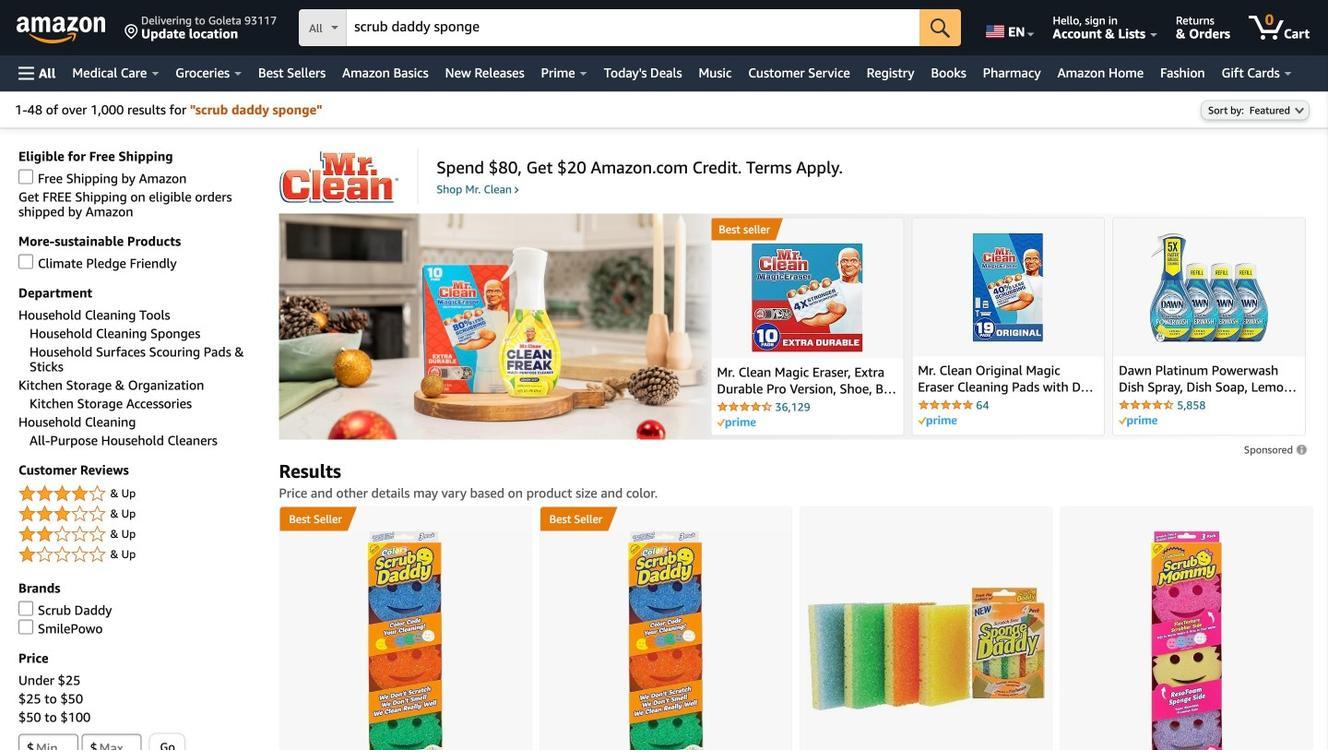 Task type: vqa. For each thing, say whether or not it's contained in the screenshot.
Search Amazon TEXT FIELD on the top of the page
yes



Task type: describe. For each thing, give the bounding box(es) containing it.
2 stars & up element
[[18, 524, 261, 546]]

Min text field
[[18, 734, 78, 750]]

scrub daddy color sponge - scratch-free multipurpose dish sponges for kitchen, bathroom + more - household cleaning sponge... image
[[628, 531, 704, 750]]

dropdown image
[[1295, 107, 1305, 114]]

Search Amazon text field
[[347, 10, 920, 45]]

group for scrub daddy color sponge - scratch-free multipurpose dish sponges for kitchen, bathroom + more - household cleaning sponge... image
[[540, 507, 608, 531]]

0 horizontal spatial eligible for prime. image
[[717, 417, 756, 428]]

1 star & up element
[[18, 544, 261, 566]]

4 stars & up element
[[18, 483, 261, 505]]

eligible for prime. image
[[1119, 416, 1158, 427]]

sponge daddy 4-pack durable sponges image
[[808, 586, 1045, 712]]

3 stars & up element
[[18, 503, 261, 525]]

2 checkbox image from the top
[[18, 601, 33, 616]]



Task type: locate. For each thing, give the bounding box(es) containing it.
1 horizontal spatial group
[[540, 507, 608, 531]]

0 horizontal spatial group
[[280, 507, 348, 531]]

group
[[280, 507, 348, 531], [540, 507, 608, 531]]

scrub daddy scrub mommy - dish scrubber + non-scratch cleaning sponges kitchen, bathroom + multi-surface safe - dual-sided... image
[[1151, 531, 1223, 750]]

eligible for prime. image
[[918, 416, 957, 427], [717, 417, 756, 428]]

navigation navigation
[[0, 0, 1329, 91]]

checkbox image
[[18, 254, 33, 269], [18, 601, 33, 616], [18, 620, 33, 634]]

3 checkbox image from the top
[[18, 620, 33, 634]]

None search field
[[299, 9, 962, 48]]

1 vertical spatial checkbox image
[[18, 601, 33, 616]]

none search field inside navigation navigation
[[299, 9, 962, 48]]

checkbox image
[[18, 169, 33, 184]]

None submit
[[920, 9, 962, 46], [150, 734, 184, 750], [920, 9, 962, 46], [150, 734, 184, 750]]

2 vertical spatial checkbox image
[[18, 620, 33, 634]]

1 horizontal spatial eligible for prime. image
[[918, 416, 957, 427]]

1 group from the left
[[280, 507, 348, 531]]

2 group from the left
[[540, 507, 608, 531]]

0 vertical spatial checkbox image
[[18, 254, 33, 269]]

group for sponsored ad - scrub daddy color sponge - scratch-free multipurpose dish sponges for kitchen, bathroom + more - household ... image
[[280, 507, 348, 531]]

amazon image
[[17, 17, 106, 44]]

1 checkbox image from the top
[[18, 254, 33, 269]]

sponsored ad - scrub daddy color sponge - scratch-free multipurpose dish sponges for kitchen, bathroom + more - household ... image
[[368, 531, 443, 750]]

Max text field
[[82, 734, 142, 750]]



